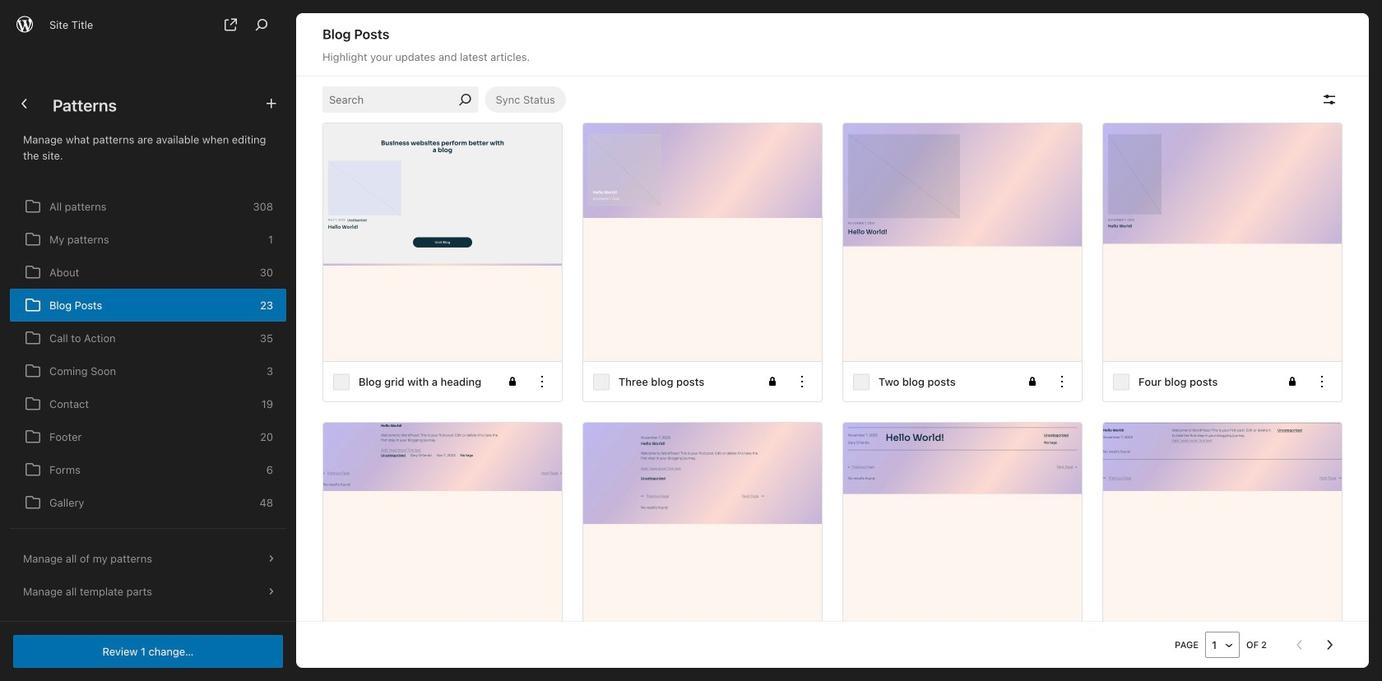 Task type: describe. For each thing, give the bounding box(es) containing it.
back image
[[15, 94, 35, 114]]

open command palette image
[[252, 15, 272, 35]]

2 actions image from the left
[[793, 372, 812, 392]]

1 actions image from the left
[[533, 372, 552, 392]]

view site (opens in a new tab) image
[[221, 15, 241, 35]]

previous page image
[[1291, 636, 1311, 655]]

view options image
[[1320, 90, 1340, 110]]



Task type: locate. For each thing, give the bounding box(es) containing it.
0 horizontal spatial actions image
[[533, 372, 552, 392]]

2 list from the top
[[10, 542, 286, 608]]

create pattern image
[[262, 94, 282, 114]]

1 horizontal spatial actions image
[[793, 372, 812, 392]]

next page image
[[1320, 636, 1340, 655]]

None checkbox
[[333, 374, 350, 391], [594, 374, 610, 391], [854, 374, 870, 391], [1114, 374, 1130, 391], [333, 374, 350, 391], [594, 374, 610, 391], [854, 374, 870, 391], [1114, 374, 1130, 391]]

Search search field
[[323, 87, 456, 113]]

2 horizontal spatial actions image
[[1313, 372, 1333, 392]]

3 actions image from the left
[[1313, 372, 1333, 392]]

actions image
[[533, 372, 552, 392], [793, 372, 812, 392], [1313, 372, 1333, 392]]

list item
[[10, 289, 286, 322]]

1 list from the top
[[10, 190, 286, 682]]

list
[[10, 190, 286, 682], [10, 542, 286, 608]]



